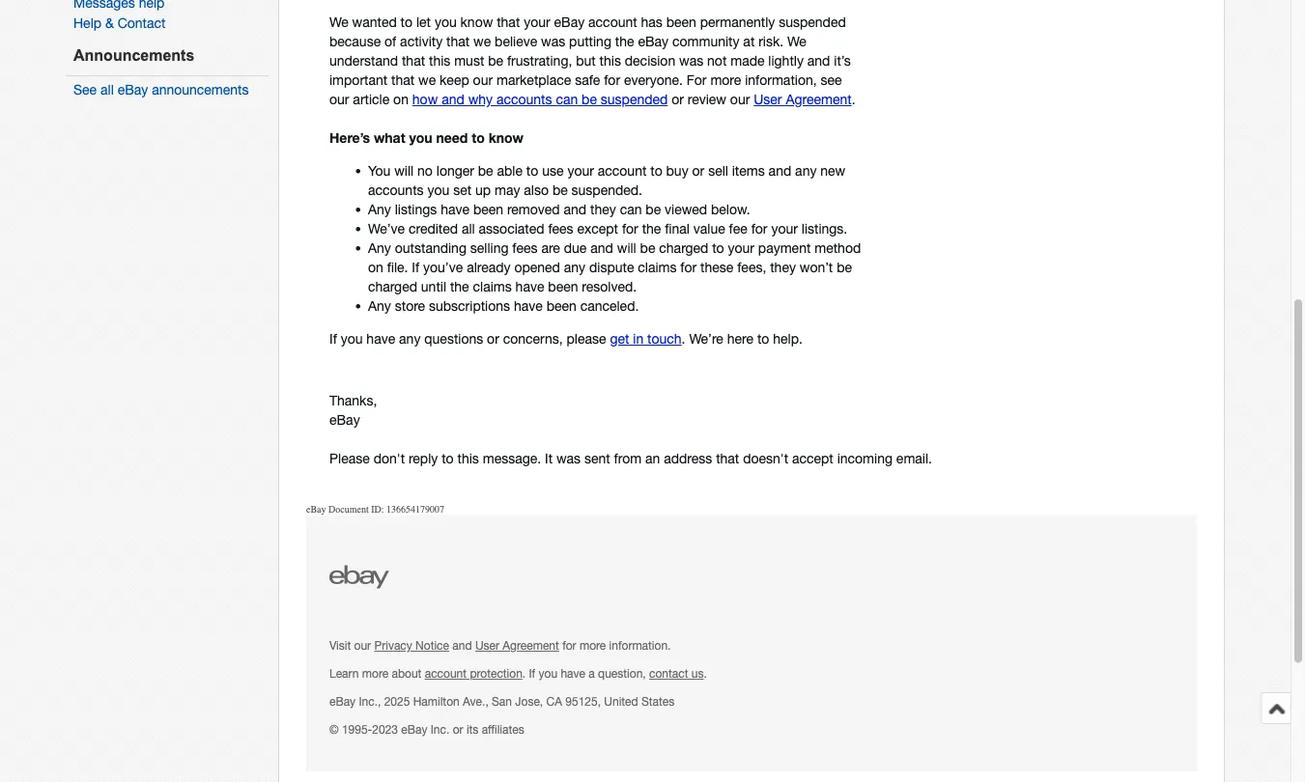 Task type: describe. For each thing, give the bounding box(es) containing it.
help
[[73, 15, 102, 31]]

&
[[105, 15, 114, 31]]

ebay
[[118, 82, 148, 98]]

contact
[[118, 15, 166, 31]]

see
[[73, 82, 97, 98]]

all
[[101, 82, 114, 98]]



Task type: locate. For each thing, give the bounding box(es) containing it.
see all ebay announcements
[[73, 82, 249, 98]]

help & contact
[[73, 15, 166, 31]]

help & contact link
[[73, 15, 166, 31]]

announcements
[[73, 47, 195, 64]]

announcements
[[152, 82, 249, 98]]

see all ebay announcements link
[[73, 82, 249, 98]]



Task type: vqa. For each thing, say whether or not it's contained in the screenshot.
(3)
no



